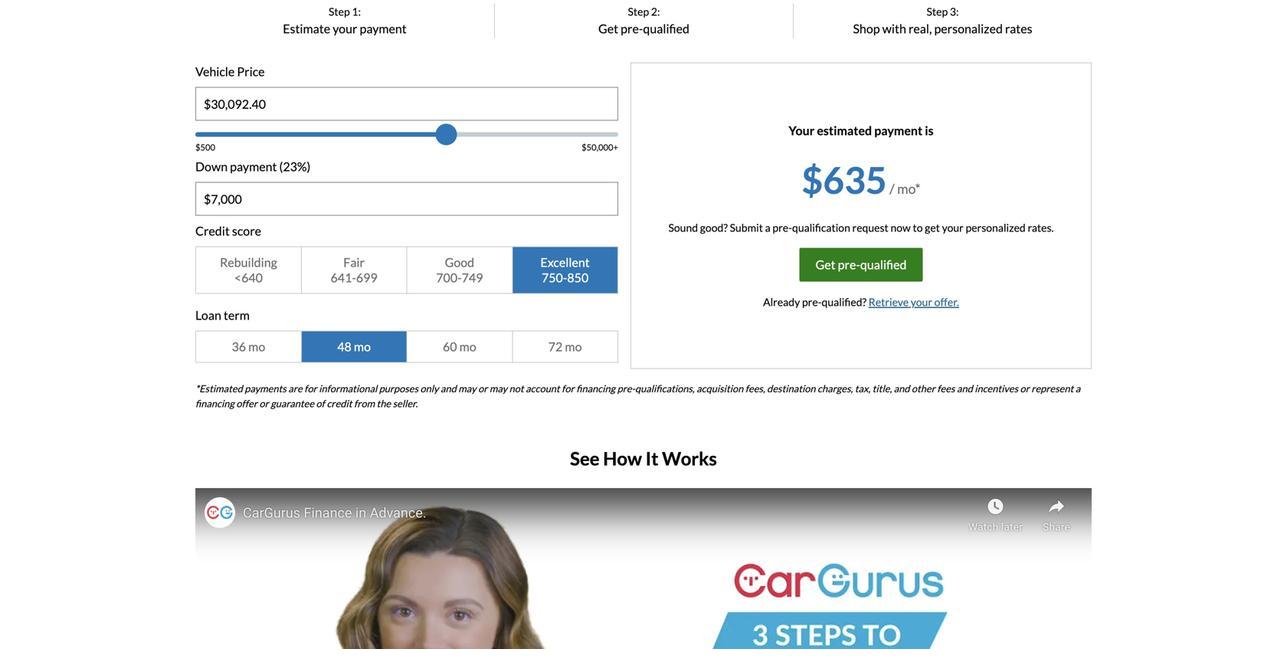 Task type: vqa. For each thing, say whether or not it's contained in the screenshot.


Task type: locate. For each thing, give the bounding box(es) containing it.
36 mo
[[232, 339, 265, 354]]

0 vertical spatial qualified
[[643, 21, 690, 36]]

mo right 36
[[248, 339, 265, 354]]

0 horizontal spatial qualified
[[643, 21, 690, 36]]

or left not
[[478, 383, 488, 395]]

2 step from the left
[[628, 5, 649, 18]]

financing down 72 mo
[[577, 383, 616, 395]]

payment left the (23%)
[[230, 159, 277, 174]]

0 vertical spatial your
[[333, 21, 358, 36]]

get
[[925, 221, 940, 234]]

2 horizontal spatial payment
[[875, 123, 923, 138]]

2 vertical spatial payment
[[230, 159, 277, 174]]

1 for from the left
[[304, 383, 317, 395]]

represent
[[1032, 383, 1074, 395]]

1 step from the left
[[329, 5, 350, 18]]

2 for from the left
[[562, 383, 575, 395]]

749
[[462, 270, 483, 285]]

1 vertical spatial qualified
[[861, 257, 907, 272]]

how
[[603, 448, 642, 470]]

mo for 36 mo
[[248, 339, 265, 354]]

the
[[377, 398, 391, 409]]

step
[[329, 5, 350, 18], [628, 5, 649, 18], [927, 5, 948, 18]]

personalized down '3:'
[[935, 21, 1003, 36]]

personalized left rates.
[[966, 221, 1026, 234]]

1 vertical spatial your
[[943, 221, 964, 234]]

may left not
[[490, 383, 508, 395]]

$635
[[802, 158, 887, 202]]

rates
[[1006, 21, 1033, 36]]

1 horizontal spatial payment
[[360, 21, 407, 36]]

qualified inside step 2: get pre-qualified
[[643, 21, 690, 36]]

title,
[[873, 383, 892, 395]]

<640
[[234, 270, 263, 285]]

qualification
[[793, 221, 851, 234]]

$635 / mo*
[[802, 158, 921, 202]]

score
[[232, 224, 261, 239]]

step left '3:'
[[927, 5, 948, 18]]

a inside *estimated payments are for informational purposes only and may or may not account for financing pre-qualifications, acquisition fees, destination charges, tax, title, and other fees and incentives or represent a financing offer or guarantee of credit from the seller.
[[1076, 383, 1081, 395]]

it
[[646, 448, 659, 470]]

qualified up retrieve
[[861, 257, 907, 272]]

699
[[356, 270, 378, 285]]

qualified inside button
[[861, 257, 907, 272]]

shop
[[854, 21, 880, 36]]

qualified
[[643, 21, 690, 36], [861, 257, 907, 272]]

a
[[765, 221, 771, 234], [1076, 383, 1081, 395]]

0 vertical spatial get
[[599, 21, 619, 36]]

mo right 60
[[460, 339, 477, 354]]

0 vertical spatial financing
[[577, 383, 616, 395]]

1 vertical spatial personalized
[[966, 221, 1026, 234]]

get inside step 2: get pre-qualified
[[599, 21, 619, 36]]

with
[[883, 21, 907, 36]]

credit
[[195, 224, 230, 239]]

60
[[443, 339, 457, 354]]

750-
[[542, 270, 568, 285]]

step left 2:
[[628, 5, 649, 18]]

2 mo from the left
[[354, 339, 371, 354]]

mo
[[248, 339, 265, 354], [354, 339, 371, 354], [460, 339, 477, 354], [565, 339, 582, 354]]

0 vertical spatial personalized
[[935, 21, 1003, 36]]

may right the only
[[459, 383, 477, 395]]

0 vertical spatial a
[[765, 221, 771, 234]]

0 horizontal spatial step
[[329, 5, 350, 18]]

step inside step 3: shop with real, personalized rates
[[927, 5, 948, 18]]

payment down the 1:
[[360, 21, 407, 36]]

mo*
[[898, 181, 921, 197]]

0 vertical spatial payment
[[360, 21, 407, 36]]

None text field
[[196, 88, 618, 120]]

qualified down 2:
[[643, 21, 690, 36]]

4 mo from the left
[[565, 339, 582, 354]]

step 2: get pre-qualified
[[599, 5, 690, 36]]

3 mo from the left
[[460, 339, 477, 354]]

mo for 60 mo
[[460, 339, 477, 354]]

financing
[[577, 383, 616, 395], [195, 398, 235, 409]]

3 and from the left
[[957, 383, 973, 395]]

and right fees
[[957, 383, 973, 395]]

2:
[[651, 5, 660, 18]]

pre-
[[621, 21, 643, 36], [773, 221, 793, 234], [838, 257, 861, 272], [803, 296, 822, 309], [618, 383, 635, 395]]

2 horizontal spatial and
[[957, 383, 973, 395]]

informational
[[319, 383, 377, 395]]

sound
[[669, 221, 698, 234]]

2 vertical spatial your
[[911, 296, 933, 309]]

see
[[570, 448, 600, 470]]

fees
[[938, 383, 955, 395]]

a right represent
[[1076, 383, 1081, 395]]

0 horizontal spatial payment
[[230, 159, 277, 174]]

2 and from the left
[[894, 383, 910, 395]]

payment left is
[[875, 123, 923, 138]]

and
[[441, 383, 457, 395], [894, 383, 910, 395], [957, 383, 973, 395]]

destination
[[767, 383, 816, 395]]

1 horizontal spatial step
[[628, 5, 649, 18]]

step for payment
[[329, 5, 350, 18]]

60 mo
[[443, 339, 477, 354]]

0 horizontal spatial for
[[304, 383, 317, 395]]

1 horizontal spatial get
[[816, 257, 836, 272]]

incentives
[[975, 383, 1019, 395]]

36
[[232, 339, 246, 354]]

1 horizontal spatial qualified
[[861, 257, 907, 272]]

step inside "step 1: estimate your payment"
[[329, 5, 350, 18]]

0 horizontal spatial your
[[333, 21, 358, 36]]

rebuilding <640
[[220, 255, 277, 285]]

good
[[445, 255, 475, 270]]

your left offer. at top
[[911, 296, 933, 309]]

mo for 72 mo
[[565, 339, 582, 354]]

only
[[420, 383, 439, 395]]

1 and from the left
[[441, 383, 457, 395]]

850
[[568, 270, 589, 285]]

Down payment (23%) text field
[[196, 183, 618, 215]]

for right the are on the bottom
[[304, 383, 317, 395]]

guarantee
[[271, 398, 314, 409]]

1 vertical spatial financing
[[195, 398, 235, 409]]

72
[[549, 339, 563, 354]]

1 horizontal spatial may
[[490, 383, 508, 395]]

or down the payments
[[259, 398, 269, 409]]

step left the 1:
[[329, 5, 350, 18]]

payment inside "step 1: estimate your payment"
[[360, 21, 407, 36]]

0 horizontal spatial get
[[599, 21, 619, 36]]

1 vertical spatial get
[[816, 257, 836, 272]]

credit
[[327, 398, 352, 409]]

a right submit
[[765, 221, 771, 234]]

1 vertical spatial a
[[1076, 383, 1081, 395]]

or left represent
[[1021, 383, 1030, 395]]

3:
[[950, 5, 959, 18]]

0 horizontal spatial and
[[441, 383, 457, 395]]

get
[[599, 21, 619, 36], [816, 257, 836, 272]]

0 horizontal spatial may
[[459, 383, 477, 395]]

1 mo from the left
[[248, 339, 265, 354]]

already pre-qualified? retrieve your offer.
[[764, 296, 960, 309]]

sound good? submit a pre-qualification request now to get your personalized rates.
[[669, 221, 1054, 234]]

3 step from the left
[[927, 5, 948, 18]]

already
[[764, 296, 800, 309]]

step for qualified
[[628, 5, 649, 18]]

payment
[[360, 21, 407, 36], [875, 123, 923, 138], [230, 159, 277, 174]]

*estimated payments are for informational purposes only and may or may not account for financing pre-qualifications, acquisition fees, destination charges, tax, title, and other fees and incentives or represent a financing offer or guarantee of credit from the seller.
[[195, 383, 1081, 409]]

term
[[224, 308, 250, 323]]

2 horizontal spatial your
[[943, 221, 964, 234]]

submit
[[730, 221, 763, 234]]

rates.
[[1028, 221, 1054, 234]]

step inside step 2: get pre-qualified
[[628, 5, 649, 18]]

mo right 72
[[565, 339, 582, 354]]

and right the only
[[441, 383, 457, 395]]

may
[[459, 383, 477, 395], [490, 383, 508, 395]]

fair
[[344, 255, 365, 270]]

1 horizontal spatial and
[[894, 383, 910, 395]]

for
[[304, 383, 317, 395], [562, 383, 575, 395]]

financing down *estimated
[[195, 398, 235, 409]]

step 3: shop with real, personalized rates
[[854, 5, 1033, 36]]

1 horizontal spatial a
[[1076, 383, 1081, 395]]

not
[[509, 383, 524, 395]]

vehicle price
[[195, 64, 265, 79]]

(23%)
[[279, 159, 311, 174]]

2 horizontal spatial step
[[927, 5, 948, 18]]

for right account
[[562, 383, 575, 395]]

your
[[333, 21, 358, 36], [943, 221, 964, 234], [911, 296, 933, 309]]

1 horizontal spatial for
[[562, 383, 575, 395]]

1 horizontal spatial your
[[911, 296, 933, 309]]

your down the 1:
[[333, 21, 358, 36]]

loan
[[195, 308, 221, 323]]

and right title,
[[894, 383, 910, 395]]

pre- inside *estimated payments are for informational purposes only and may or may not account for financing pre-qualifications, acquisition fees, destination charges, tax, title, and other fees and incentives or represent a financing offer or guarantee of credit from the seller.
[[618, 383, 635, 395]]

your right get at the right top of page
[[943, 221, 964, 234]]

1 vertical spatial payment
[[875, 123, 923, 138]]

retrieve
[[869, 296, 909, 309]]

mo right 48
[[354, 339, 371, 354]]



Task type: describe. For each thing, give the bounding box(es) containing it.
offer.
[[935, 296, 960, 309]]

other
[[912, 383, 936, 395]]

account
[[526, 383, 560, 395]]

1 horizontal spatial financing
[[577, 383, 616, 395]]

credit score
[[195, 224, 261, 239]]

of
[[316, 398, 325, 409]]

retrieve your offer. link
[[869, 296, 960, 309]]

0 horizontal spatial financing
[[195, 398, 235, 409]]

*estimated
[[195, 383, 243, 395]]

are
[[288, 383, 303, 395]]

charges,
[[818, 383, 853, 395]]

excellent
[[541, 255, 590, 270]]

700-
[[436, 270, 462, 285]]

72 mo
[[549, 339, 582, 354]]

2 may from the left
[[490, 383, 508, 395]]

get inside button
[[816, 257, 836, 272]]

$50,000+
[[582, 142, 619, 153]]

1 horizontal spatial or
[[478, 383, 488, 395]]

rebuilding
[[220, 255, 277, 270]]

real,
[[909, 21, 932, 36]]

good 700-749
[[436, 255, 483, 285]]

now
[[891, 221, 911, 234]]

see how it works
[[570, 448, 717, 470]]

works
[[662, 448, 717, 470]]

estimate
[[283, 21, 330, 36]]

$500
[[195, 142, 215, 153]]

mo for 48 mo
[[354, 339, 371, 354]]

get pre-qualified
[[816, 257, 907, 272]]

price
[[237, 64, 265, 79]]

qualifications,
[[635, 383, 695, 395]]

from
[[354, 398, 375, 409]]

request
[[853, 221, 889, 234]]

0 horizontal spatial a
[[765, 221, 771, 234]]

estimated
[[817, 123, 872, 138]]

step for real,
[[927, 5, 948, 18]]

your estimated payment is
[[789, 123, 934, 138]]

purposes
[[379, 383, 419, 395]]

payments
[[245, 383, 287, 395]]

pre- inside step 2: get pre-qualified
[[621, 21, 643, 36]]

your
[[789, 123, 815, 138]]

2 horizontal spatial or
[[1021, 383, 1030, 395]]

is
[[925, 123, 934, 138]]

1:
[[352, 5, 361, 18]]

good?
[[700, 221, 728, 234]]

48
[[337, 339, 352, 354]]

1 may from the left
[[459, 383, 477, 395]]

seller.
[[393, 398, 418, 409]]

get pre-qualified button
[[800, 248, 923, 282]]

vehicle
[[195, 64, 235, 79]]

personalized inside step 3: shop with real, personalized rates
[[935, 21, 1003, 36]]

tax,
[[855, 383, 871, 395]]

loan term
[[195, 308, 250, 323]]

acquisition
[[697, 383, 744, 395]]

to
[[913, 221, 923, 234]]

down payment (23%)
[[195, 159, 311, 174]]

0 horizontal spatial or
[[259, 398, 269, 409]]

your inside "step 1: estimate your payment"
[[333, 21, 358, 36]]

/
[[890, 181, 895, 197]]

excellent 750-850
[[541, 255, 590, 285]]

fair 641-699
[[331, 255, 378, 285]]

qualified?
[[822, 296, 867, 309]]

pre- inside button
[[838, 257, 861, 272]]

down
[[195, 159, 228, 174]]

step 1: estimate your payment
[[283, 5, 407, 36]]

fees,
[[746, 383, 766, 395]]



